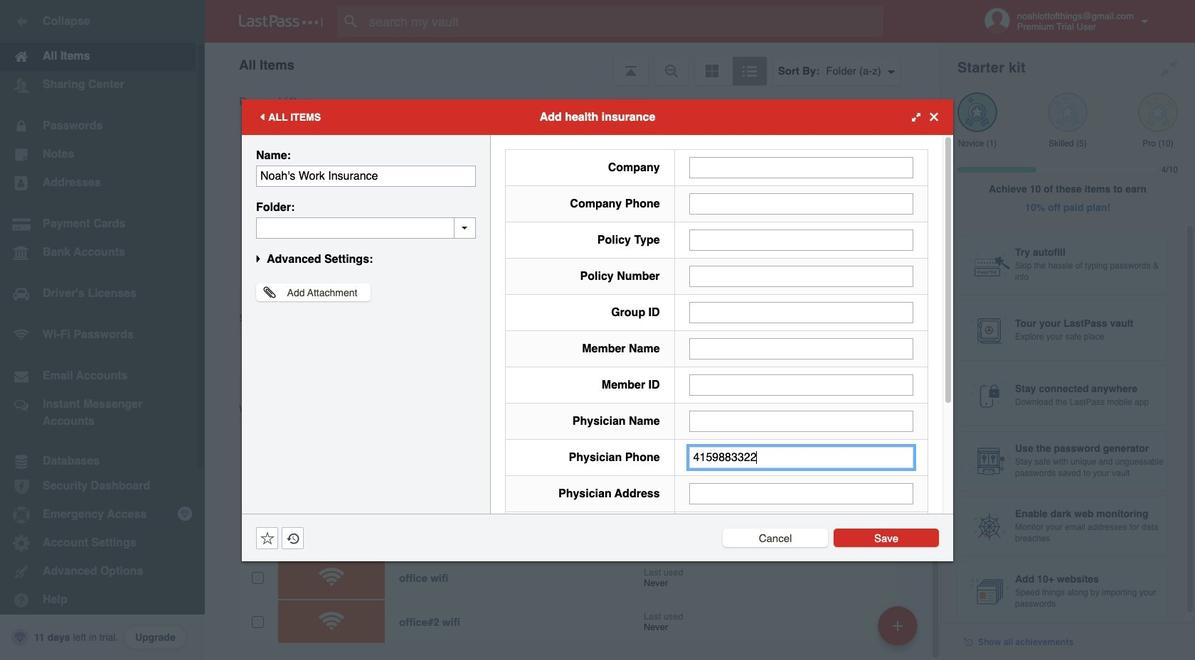 Task type: describe. For each thing, give the bounding box(es) containing it.
search my vault text field
[[337, 6, 906, 37]]

new item image
[[893, 621, 903, 631]]

new item navigation
[[873, 603, 926, 661]]

Search search field
[[337, 6, 906, 37]]



Task type: locate. For each thing, give the bounding box(es) containing it.
vault options navigation
[[205, 43, 941, 85]]

None text field
[[689, 229, 914, 251], [689, 266, 914, 287], [689, 302, 914, 323], [689, 411, 914, 432], [689, 447, 914, 468], [689, 483, 914, 505], [689, 229, 914, 251], [689, 266, 914, 287], [689, 302, 914, 323], [689, 411, 914, 432], [689, 447, 914, 468], [689, 483, 914, 505]]

lastpass image
[[239, 15, 323, 28]]

dialog
[[242, 99, 953, 652]]

main navigation navigation
[[0, 0, 205, 661]]

None text field
[[689, 157, 914, 178], [256, 165, 476, 187], [689, 193, 914, 215], [256, 217, 476, 239], [689, 338, 914, 360], [689, 375, 914, 396], [689, 157, 914, 178], [256, 165, 476, 187], [689, 193, 914, 215], [256, 217, 476, 239], [689, 338, 914, 360], [689, 375, 914, 396]]



